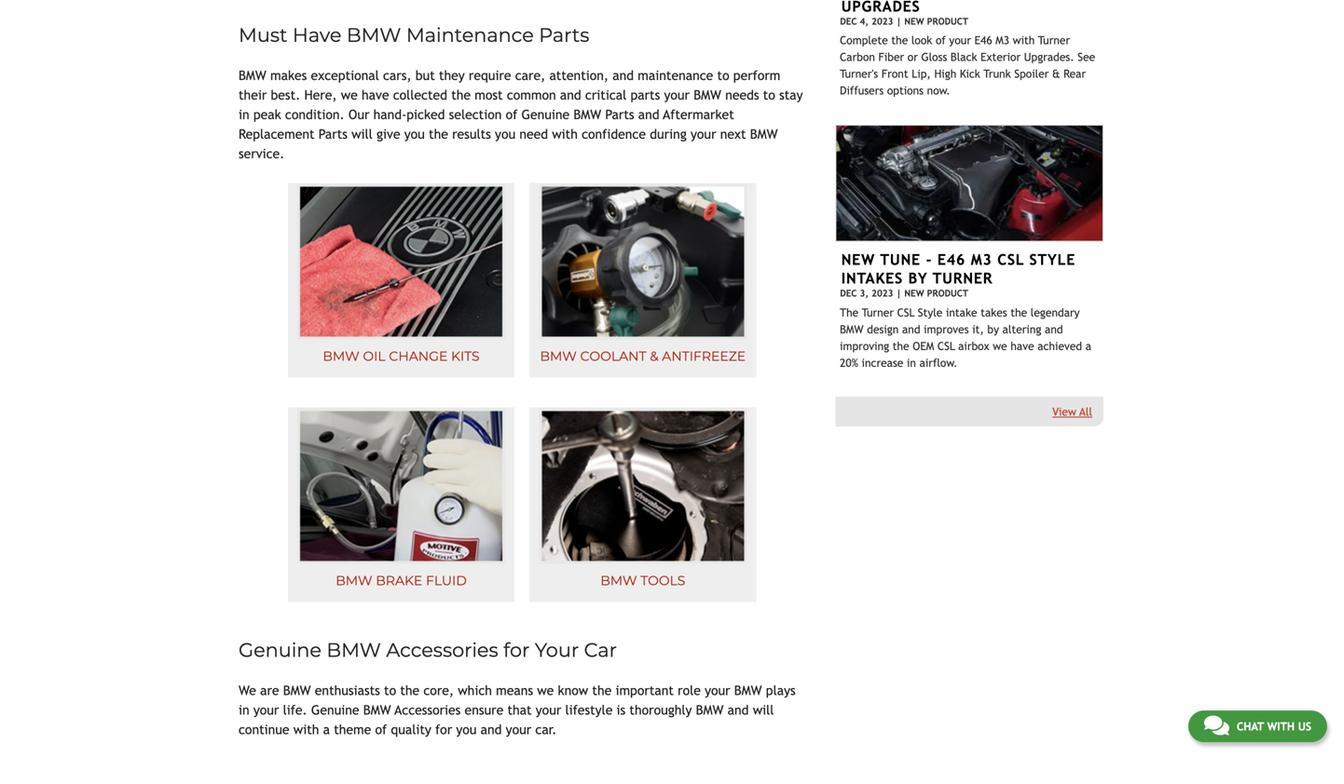 Task type: describe. For each thing, give the bounding box(es) containing it.
1 vertical spatial genuine
[[239, 639, 321, 662]]

bmw left plays
[[734, 684, 762, 698]]

it,
[[972, 323, 984, 336]]

your down maintenance
[[664, 88, 690, 103]]

e46 inside new tune - e46 m3 csl style intakes by turner dec 3, 2023 | new product the turner csl style intake takes the legendary bmw design and improves it, by altering and improving the oem csl airbox we have achieved a 20% increase in airflow.
[[937, 251, 966, 269]]

view all link
[[1052, 406, 1092, 419]]

dec 4, 2023 | new product complete the look of your e46 m3 with turner carbon fiber or gloss black exterior upgrades. see turner's front lip, high kick trunk spoiler & rear diffusers options now.
[[840, 16, 1095, 97]]

chat
[[1237, 720, 1264, 733]]

are
[[260, 684, 279, 698]]

2 horizontal spatial to
[[763, 88, 775, 103]]

common
[[507, 88, 556, 103]]

the up altering
[[1011, 306, 1027, 319]]

attention,
[[549, 68, 609, 83]]

hand-
[[373, 107, 407, 122]]

or
[[908, 51, 918, 64]]

2 horizontal spatial parts
[[605, 107, 634, 122]]

gloss
[[921, 51, 947, 64]]

-
[[926, 251, 932, 269]]

need
[[519, 127, 548, 142]]

legendary
[[1031, 306, 1080, 319]]

bmw tools link
[[530, 408, 756, 603]]

view all
[[1052, 406, 1092, 419]]

results
[[452, 127, 491, 142]]

bmw oil change kits
[[323, 349, 480, 364]]

new tune - e46 m3 csl style intakes by turner dec 3, 2023 | new product the turner csl style intake takes the legendary bmw design and improves it, by altering and improving the oem csl airbox we have achieved a 20% increase in airflow.
[[840, 251, 1091, 370]]

oil
[[363, 349, 385, 364]]

bmw coolant & antifreeze
[[540, 349, 746, 364]]

picked
[[407, 107, 445, 122]]

genuine bmw brake fluid image
[[297, 409, 505, 564]]

critical
[[585, 88, 627, 103]]

bmw coolant & antifreeze image
[[539, 184, 747, 340]]

& inside the dec 4, 2023 | new product complete the look of your e46 m3 with turner carbon fiber or gloss black exterior upgrades. see turner's front lip, high kick trunk spoiler & rear diffusers options now.
[[1052, 67, 1060, 80]]

bmw tools
[[600, 573, 685, 589]]

parts
[[630, 88, 660, 103]]

intakes
[[841, 270, 903, 287]]

maintenance
[[406, 23, 534, 47]]

trunk
[[984, 67, 1011, 80]]

give
[[377, 127, 400, 142]]

coolant
[[580, 349, 646, 364]]

the down picked
[[429, 127, 448, 142]]

most
[[475, 88, 503, 103]]

car.
[[535, 723, 557, 738]]

to inside we are bmw enthusiasts to the core, which means we know the important role your bmw plays in your life. genuine bmw accessories ensure that your lifestyle is thoroughly bmw and will continue with a theme of quality for you and your car.
[[384, 684, 396, 698]]

bmw left tools
[[600, 573, 637, 589]]

for inside we are bmw enthusiasts to the core, which means we know the important role your bmw plays in your life. genuine bmw accessories ensure that your lifestyle is thoroughly bmw and will continue with a theme of quality for you and your car.
[[435, 723, 452, 738]]

bmw up enthusiasts
[[327, 639, 381, 662]]

bmw oil change kits link
[[288, 183, 515, 378]]

product inside new tune - e46 m3 csl style intakes by turner dec 3, 2023 | new product the turner csl style intake takes the legendary bmw design and improves it, by altering and improving the oem csl airbox we have achieved a 20% increase in airflow.
[[927, 288, 968, 299]]

bmw left "brake"
[[336, 573, 372, 589]]

2 horizontal spatial csl
[[997, 251, 1024, 269]]

bmw makes exceptional cars, but they require care, attention, and maintenance to perform their best. here, we have collected the most common and critical parts your bmw needs to stay in peak condition. our hand-picked selection of genuine bmw parts and aftermarket replacement parts will give you the results you need with confidence during your next bmw service.
[[239, 68, 803, 161]]

confidence
[[582, 127, 646, 142]]

increase
[[862, 357, 903, 370]]

dec inside the dec 4, 2023 | new product complete the look of your e46 m3 with turner carbon fiber or gloss black exterior upgrades. see turner's front lip, high kick trunk spoiler & rear diffusers options now.
[[840, 16, 857, 26]]

here,
[[304, 88, 337, 103]]

bmw tools image
[[539, 409, 747, 564]]

best.
[[271, 88, 300, 103]]

care,
[[515, 68, 545, 83]]

service.
[[239, 146, 285, 161]]

0 vertical spatial to
[[717, 68, 729, 83]]

peak
[[253, 107, 281, 122]]

3,
[[860, 288, 869, 299]]

1 vertical spatial style
[[918, 306, 943, 319]]

bmw up life.
[[283, 684, 311, 698]]

perform
[[733, 68, 780, 83]]

4,
[[860, 16, 869, 26]]

bmw coolant & antifreeze link
[[530, 183, 756, 378]]

with inside bmw makes exceptional cars, but they require care, attention, and maintenance to perform their best. here, we have collected the most common and critical parts your bmw needs to stay in peak condition. our hand-picked selection of genuine bmw parts and aftermarket replacement parts will give you the results you need with confidence during your next bmw service.
[[552, 127, 578, 142]]

options
[[887, 84, 924, 97]]

your down that
[[506, 723, 531, 738]]

dec inside new tune - e46 m3 csl style intakes by turner dec 3, 2023 | new product the turner csl style intake takes the legendary bmw design and improves it, by altering and improving the oem csl airbox we have achieved a 20% increase in airflow.
[[840, 288, 857, 299]]

means
[[496, 684, 533, 698]]

and up critical
[[613, 68, 634, 83]]

but
[[415, 68, 435, 83]]

your inside the dec 4, 2023 | new product complete the look of your e46 m3 with turner carbon fiber or gloss black exterior upgrades. see turner's front lip, high kick trunk spoiler & rear diffusers options now.
[[949, 34, 971, 47]]

have
[[293, 23, 342, 47]]

bmw left coolant
[[540, 349, 577, 364]]

aftermarket
[[663, 107, 734, 122]]

design
[[867, 323, 899, 336]]

is
[[617, 703, 626, 718]]

of inside bmw makes exceptional cars, but they require care, attention, and maintenance to perform their best. here, we have collected the most common and critical parts your bmw needs to stay in peak condition. our hand-picked selection of genuine bmw parts and aftermarket replacement parts will give you the results you need with confidence during your next bmw service.
[[506, 107, 518, 122]]

in inside bmw makes exceptional cars, but they require care, attention, and maintenance to perform their best. here, we have collected the most common and critical parts your bmw needs to stay in peak condition. our hand-picked selection of genuine bmw parts and aftermarket replacement parts will give you the results you need with confidence during your next bmw service.
[[239, 107, 249, 122]]

altering
[[1002, 323, 1041, 336]]

selection
[[449, 107, 502, 122]]

makes
[[270, 68, 307, 83]]

airbox
[[958, 340, 989, 353]]

the down they
[[451, 88, 471, 103]]

exceptional
[[311, 68, 379, 83]]

bmw up 'cars,'
[[347, 23, 401, 47]]

and up oem
[[902, 323, 920, 336]]

accessories inside we are bmw enthusiasts to the core, which means we know the important role your bmw plays in your life. genuine bmw accessories ensure that your lifestyle is thoroughly bmw and will continue with a theme of quality for you and your car.
[[395, 703, 461, 718]]

kick
[[960, 67, 980, 80]]

role
[[678, 684, 701, 698]]

your down aftermarket
[[691, 127, 716, 142]]

improving
[[840, 340, 889, 353]]

stay
[[779, 88, 803, 103]]

needs
[[725, 88, 759, 103]]

lifestyle
[[565, 703, 613, 718]]

your up the car.
[[536, 703, 561, 718]]

see
[[1078, 51, 1095, 64]]

us
[[1298, 720, 1311, 733]]

your right role
[[705, 684, 730, 698]]

which
[[458, 684, 492, 698]]

antifreeze
[[662, 349, 746, 364]]

fiber
[[878, 51, 904, 64]]

next
[[720, 127, 746, 142]]

1 vertical spatial &
[[650, 349, 659, 364]]

and down legendary
[[1045, 323, 1063, 336]]

know
[[558, 684, 588, 698]]

exterior
[[981, 51, 1021, 64]]

they
[[439, 68, 465, 83]]

airflow.
[[919, 357, 958, 370]]

1 vertical spatial new
[[841, 251, 875, 269]]

high
[[934, 67, 956, 80]]

now.
[[927, 84, 950, 97]]

we inside new tune - e46 m3 csl style intakes by turner dec 3, 2023 | new product the turner csl style intake takes the legendary bmw design and improves it, by altering and improving the oem csl airbox we have achieved a 20% increase in airflow.
[[993, 340, 1007, 353]]

black
[[951, 51, 977, 64]]

improves
[[924, 323, 969, 336]]

a inside we are bmw enthusiasts to the core, which means we know the important role your bmw plays in your life. genuine bmw accessories ensure that your lifestyle is thoroughly bmw and will continue with a theme of quality for you and your car.
[[323, 723, 330, 738]]

and right thoroughly
[[728, 703, 749, 718]]

0 horizontal spatial by
[[908, 270, 928, 287]]

bmw up aftermarket
[[694, 88, 721, 103]]

comments image
[[1204, 715, 1229, 737]]

have inside new tune - e46 m3 csl style intakes by turner dec 3, 2023 | new product the turner csl style intake takes the legendary bmw design and improves it, by altering and improving the oem csl airbox we have achieved a 20% increase in airflow.
[[1011, 340, 1034, 353]]

bmw down role
[[696, 703, 724, 718]]

1 horizontal spatial for
[[503, 639, 530, 662]]



Task type: vqa. For each thing, say whether or not it's contained in the screenshot.
High
yes



Task type: locate. For each thing, give the bounding box(es) containing it.
2023
[[871, 16, 893, 26], [871, 288, 893, 299]]

0 horizontal spatial to
[[384, 684, 396, 698]]

in
[[239, 107, 249, 122], [907, 357, 916, 370], [239, 703, 249, 718]]

2 | from the top
[[896, 288, 902, 299]]

continue
[[239, 723, 289, 738]]

0 vertical spatial a
[[1086, 340, 1091, 353]]

product up look
[[927, 16, 968, 26]]

turner's
[[840, 67, 878, 80]]

new tune - e46 m3 csl style intakes by turner link
[[841, 251, 1076, 287]]

collected
[[393, 88, 447, 103]]

new
[[904, 16, 924, 26], [841, 251, 875, 269], [904, 288, 924, 299]]

the up the "lifestyle"
[[592, 684, 612, 698]]

of
[[936, 34, 946, 47], [506, 107, 518, 122], [375, 723, 387, 738]]

0 horizontal spatial turner
[[862, 306, 894, 319]]

1 vertical spatial by
[[987, 323, 999, 336]]

carbon
[[840, 51, 875, 64]]

look
[[911, 34, 932, 47]]

&
[[1052, 67, 1060, 80], [650, 349, 659, 364]]

to up needs
[[717, 68, 729, 83]]

0 horizontal spatial have
[[362, 88, 389, 103]]

2 dec from the top
[[840, 288, 857, 299]]

& right coolant
[[650, 349, 659, 364]]

0 horizontal spatial we
[[341, 88, 358, 103]]

new inside the dec 4, 2023 | new product complete the look of your e46 m3 with turner carbon fiber or gloss black exterior upgrades. see turner's front lip, high kick trunk spoiler & rear diffusers options now.
[[904, 16, 924, 26]]

2 vertical spatial in
[[239, 703, 249, 718]]

m3
[[996, 34, 1009, 47], [971, 251, 992, 269]]

2 product from the top
[[927, 288, 968, 299]]

accessories down the core,
[[395, 703, 461, 718]]

1 vertical spatial of
[[506, 107, 518, 122]]

0 vertical spatial have
[[362, 88, 389, 103]]

1 vertical spatial csl
[[897, 306, 915, 319]]

style
[[1029, 251, 1076, 269], [918, 306, 943, 319]]

e46 up exterior
[[975, 34, 992, 47]]

new tune - e46 m3 csl style intakes by turner image
[[835, 125, 1103, 242]]

1 horizontal spatial to
[[717, 68, 729, 83]]

front
[[882, 67, 908, 80]]

we right airbox
[[993, 340, 1007, 353]]

style up improves
[[918, 306, 943, 319]]

plays
[[766, 684, 796, 698]]

0 vertical spatial we
[[341, 88, 358, 103]]

chat with us link
[[1188, 711, 1327, 743]]

will down plays
[[753, 703, 774, 718]]

enthusiasts
[[315, 684, 380, 698]]

in inside we are bmw enthusiasts to the core, which means we know the important role your bmw plays in your life. genuine bmw accessories ensure that your lifestyle is thoroughly bmw and will continue with a theme of quality for you and your car.
[[239, 703, 249, 718]]

your up continue
[[253, 703, 279, 718]]

& down upgrades.
[[1052, 67, 1060, 80]]

style up legendary
[[1029, 251, 1076, 269]]

0 vertical spatial will
[[351, 127, 373, 142]]

1 horizontal spatial style
[[1029, 251, 1076, 269]]

a
[[1086, 340, 1091, 353], [323, 723, 330, 738]]

1 horizontal spatial csl
[[937, 340, 955, 353]]

csl up "design"
[[897, 306, 915, 319]]

2 horizontal spatial turner
[[1038, 34, 1070, 47]]

genuine down enthusiasts
[[311, 703, 359, 718]]

that
[[507, 703, 532, 718]]

the left the core,
[[400, 684, 420, 698]]

1 | from the top
[[896, 16, 902, 26]]

turner
[[1038, 34, 1070, 47], [933, 270, 993, 287], [862, 306, 894, 319]]

0 vertical spatial m3
[[996, 34, 1009, 47]]

0 vertical spatial of
[[936, 34, 946, 47]]

for
[[503, 639, 530, 662], [435, 723, 452, 738]]

| inside new tune - e46 m3 csl style intakes by turner dec 3, 2023 | new product the turner csl style intake takes the legendary bmw design and improves it, by altering and improving the oem csl airbox we have achieved a 20% increase in airflow.
[[896, 288, 902, 299]]

1 vertical spatial accessories
[[395, 703, 461, 718]]

0 horizontal spatial m3
[[971, 251, 992, 269]]

the inside the dec 4, 2023 | new product complete the look of your e46 m3 with turner carbon fiber or gloss black exterior upgrades. see turner's front lip, high kick trunk spoiler & rear diffusers options now.
[[891, 34, 908, 47]]

0 horizontal spatial will
[[351, 127, 373, 142]]

1 vertical spatial |
[[896, 288, 902, 299]]

1 horizontal spatial turner
[[933, 270, 993, 287]]

diffusers
[[840, 84, 884, 97]]

2 vertical spatial genuine
[[311, 703, 359, 718]]

the left oem
[[893, 340, 909, 353]]

0 vertical spatial product
[[927, 16, 968, 26]]

1 horizontal spatial by
[[987, 323, 999, 336]]

of down common
[[506, 107, 518, 122]]

you inside we are bmw enthusiasts to the core, which means we know the important role your bmw plays in your life. genuine bmw accessories ensure that your lifestyle is thoroughly bmw and will continue with a theme of quality for you and your car.
[[456, 723, 477, 738]]

0 horizontal spatial you
[[404, 127, 425, 142]]

0 vertical spatial csl
[[997, 251, 1024, 269]]

we inside bmw makes exceptional cars, but they require care, attention, and maintenance to perform their best. here, we have collected the most common and critical parts your bmw needs to stay in peak condition. our hand-picked selection of genuine bmw parts and aftermarket replacement parts will give you the results you need with confidence during your next bmw service.
[[341, 88, 358, 103]]

m3 inside new tune - e46 m3 csl style intakes by turner dec 3, 2023 | new product the turner csl style intake takes the legendary bmw design and improves it, by altering and improving the oem csl airbox we have achieved a 20% increase in airflow.
[[971, 251, 992, 269]]

0 vertical spatial by
[[908, 270, 928, 287]]

2 vertical spatial parts
[[319, 127, 348, 142]]

product
[[927, 16, 968, 26], [927, 288, 968, 299]]

| inside the dec 4, 2023 | new product complete the look of your e46 m3 with turner carbon fiber or gloss black exterior upgrades. see turner's front lip, high kick trunk spoiler & rear diffusers options now.
[[896, 16, 902, 26]]

parts down condition.
[[319, 127, 348, 142]]

turner up intake
[[933, 270, 993, 287]]

1 horizontal spatial will
[[753, 703, 774, 718]]

new down the tune
[[904, 288, 924, 299]]

kits
[[451, 349, 480, 364]]

our
[[348, 107, 369, 122]]

0 vertical spatial genuine
[[521, 107, 570, 122]]

we down exceptional
[[341, 88, 358, 103]]

for left your
[[503, 639, 530, 662]]

1 horizontal spatial a
[[1086, 340, 1091, 353]]

2 horizontal spatial of
[[936, 34, 946, 47]]

1 vertical spatial dec
[[840, 288, 857, 299]]

with inside we are bmw enthusiasts to the core, which means we know the important role your bmw plays in your life. genuine bmw accessories ensure that your lifestyle is thoroughly bmw and will continue with a theme of quality for you and your car.
[[293, 723, 319, 738]]

1 horizontal spatial e46
[[975, 34, 992, 47]]

will
[[351, 127, 373, 142], [753, 703, 774, 718]]

bmw oil change kits image
[[297, 184, 505, 340]]

m3 right -
[[971, 251, 992, 269]]

with inside the dec 4, 2023 | new product complete the look of your e46 m3 with turner carbon fiber or gloss black exterior upgrades. see turner's front lip, high kick trunk spoiler & rear diffusers options now.
[[1013, 34, 1035, 47]]

chat with us
[[1237, 720, 1311, 733]]

we left know
[[537, 684, 554, 698]]

e46 right -
[[937, 251, 966, 269]]

1 2023 from the top
[[871, 16, 893, 26]]

| right the 4,
[[896, 16, 902, 26]]

have down altering
[[1011, 340, 1034, 353]]

0 horizontal spatial for
[[435, 723, 452, 738]]

genuine
[[521, 107, 570, 122], [239, 639, 321, 662], [311, 703, 359, 718]]

m3 up exterior
[[996, 34, 1009, 47]]

1 horizontal spatial you
[[456, 723, 477, 738]]

genuine up are
[[239, 639, 321, 662]]

1 horizontal spatial we
[[537, 684, 554, 698]]

2 vertical spatial of
[[375, 723, 387, 738]]

m3 inside the dec 4, 2023 | new product complete the look of your e46 m3 with turner carbon fiber or gloss black exterior upgrades. see turner's front lip, high kick trunk spoiler & rear diffusers options now.
[[996, 34, 1009, 47]]

2 2023 from the top
[[871, 288, 893, 299]]

in down oem
[[907, 357, 916, 370]]

2 horizontal spatial you
[[495, 127, 515, 142]]

1 horizontal spatial have
[[1011, 340, 1034, 353]]

new up look
[[904, 16, 924, 26]]

0 vertical spatial in
[[239, 107, 249, 122]]

2 vertical spatial new
[[904, 288, 924, 299]]

must have bmw maintenance parts
[[239, 23, 589, 47]]

1 product from the top
[[927, 16, 968, 26]]

1 horizontal spatial of
[[506, 107, 518, 122]]

a left theme
[[323, 723, 330, 738]]

1 vertical spatial will
[[753, 703, 774, 718]]

0 vertical spatial parts
[[539, 23, 589, 47]]

genuine inside we are bmw enthusiasts to the core, which means we know the important role your bmw plays in your life. genuine bmw accessories ensure that your lifestyle is thoroughly bmw and will continue with a theme of quality for you and your car.
[[311, 703, 359, 718]]

by down -
[[908, 270, 928, 287]]

0 horizontal spatial csl
[[897, 306, 915, 319]]

with up exterior
[[1013, 34, 1035, 47]]

you down picked
[[404, 127, 425, 142]]

1 vertical spatial in
[[907, 357, 916, 370]]

1 vertical spatial to
[[763, 88, 775, 103]]

all
[[1079, 406, 1092, 419]]

e46 inside the dec 4, 2023 | new product complete the look of your e46 m3 with turner carbon fiber or gloss black exterior upgrades. see turner's front lip, high kick trunk spoiler & rear diffusers options now.
[[975, 34, 992, 47]]

of inside the dec 4, 2023 | new product complete the look of your e46 m3 with turner carbon fiber or gloss black exterior upgrades. see turner's front lip, high kick trunk spoiler & rear diffusers options now.
[[936, 34, 946, 47]]

during
[[650, 127, 687, 142]]

1 vertical spatial e46
[[937, 251, 966, 269]]

of right theme
[[375, 723, 387, 738]]

in down their
[[239, 107, 249, 122]]

0 vertical spatial dec
[[840, 16, 857, 26]]

0 vertical spatial for
[[503, 639, 530, 662]]

of up gloss
[[936, 34, 946, 47]]

turner inside the dec 4, 2023 | new product complete the look of your e46 m3 with turner carbon fiber or gloss black exterior upgrades. see turner's front lip, high kick trunk spoiler & rear diffusers options now.
[[1038, 34, 1070, 47]]

0 vertical spatial &
[[1052, 67, 1060, 80]]

by
[[908, 270, 928, 287], [987, 323, 999, 336]]

accessories
[[386, 639, 498, 662], [395, 703, 461, 718]]

fluid
[[426, 573, 467, 589]]

bmw up their
[[239, 68, 266, 83]]

csl down improves
[[937, 340, 955, 353]]

2023 inside new tune - e46 m3 csl style intakes by turner dec 3, 2023 | new product the turner csl style intake takes the legendary bmw design and improves it, by altering and improving the oem csl airbox we have achieved a 20% increase in airflow.
[[871, 288, 893, 299]]

| down intakes
[[896, 288, 902, 299]]

genuine up need
[[521, 107, 570, 122]]

the
[[840, 306, 859, 319]]

to left stay
[[763, 88, 775, 103]]

dec left 3,
[[840, 288, 857, 299]]

a inside new tune - e46 m3 csl style intakes by turner dec 3, 2023 | new product the turner csl style intake takes the legendary bmw design and improves it, by altering and improving the oem csl airbox we have achieved a 20% increase in airflow.
[[1086, 340, 1091, 353]]

0 horizontal spatial style
[[918, 306, 943, 319]]

2 horizontal spatial we
[[993, 340, 1007, 353]]

bmw inside new tune - e46 m3 csl style intakes by turner dec 3, 2023 | new product the turner csl style intake takes the legendary bmw design and improves it, by altering and improving the oem csl airbox we have achieved a 20% increase in airflow.
[[840, 323, 864, 336]]

to right enthusiasts
[[384, 684, 396, 698]]

with
[[1013, 34, 1035, 47], [552, 127, 578, 142], [1267, 720, 1295, 733], [293, 723, 319, 738]]

tune
[[880, 251, 921, 269]]

core,
[[423, 684, 454, 698]]

2023 inside the dec 4, 2023 | new product complete the look of your e46 m3 with turner carbon fiber or gloss black exterior upgrades. see turner's front lip, high kick trunk spoiler & rear diffusers options now.
[[871, 16, 893, 26]]

product inside the dec 4, 2023 | new product complete the look of your e46 m3 with turner carbon fiber or gloss black exterior upgrades. see turner's front lip, high kick trunk spoiler & rear diffusers options now.
[[927, 16, 968, 26]]

new up intakes
[[841, 251, 875, 269]]

and down 'attention,'
[[560, 88, 581, 103]]

1 horizontal spatial &
[[1052, 67, 1060, 80]]

we inside we are bmw enthusiasts to the core, which means we know the important role your bmw plays in your life. genuine bmw accessories ensure that your lifestyle is thoroughly bmw and will continue with a theme of quality for you and your car.
[[537, 684, 554, 698]]

you down the ensure
[[456, 723, 477, 738]]

parts up confidence
[[605, 107, 634, 122]]

1 vertical spatial a
[[323, 723, 330, 738]]

0 horizontal spatial parts
[[319, 127, 348, 142]]

2023 right the 4,
[[871, 16, 893, 26]]

and
[[613, 68, 634, 83], [560, 88, 581, 103], [638, 107, 659, 122], [902, 323, 920, 336], [1045, 323, 1063, 336], [728, 703, 749, 718], [481, 723, 502, 738]]

1 vertical spatial product
[[927, 288, 968, 299]]

achieved
[[1038, 340, 1082, 353]]

turner up "design"
[[862, 306, 894, 319]]

2023 down intakes
[[871, 288, 893, 299]]

0 vertical spatial style
[[1029, 251, 1076, 269]]

1 vertical spatial we
[[993, 340, 1007, 353]]

must
[[239, 23, 287, 47]]

0 vertical spatial 2023
[[871, 16, 893, 26]]

genuine inside bmw makes exceptional cars, but they require care, attention, and maintenance to perform their best. here, we have collected the most common and critical parts your bmw needs to stay in peak condition. our hand-picked selection of genuine bmw parts and aftermarket replacement parts will give you the results you need with confidence during your next bmw service.
[[521, 107, 570, 122]]

brake
[[376, 573, 422, 589]]

ensure
[[465, 703, 504, 718]]

for right quality
[[435, 723, 452, 738]]

of inside we are bmw enthusiasts to the core, which means we know the important role your bmw plays in your life. genuine bmw accessories ensure that your lifestyle is thoroughly bmw and will continue with a theme of quality for you and your car.
[[375, 723, 387, 738]]

0 horizontal spatial e46
[[937, 251, 966, 269]]

0 vertical spatial |
[[896, 16, 902, 26]]

product up intake
[[927, 288, 968, 299]]

have up hand-
[[362, 88, 389, 103]]

the up fiber
[[891, 34, 908, 47]]

dec left the 4,
[[840, 16, 857, 26]]

your
[[535, 639, 579, 662]]

lip,
[[912, 67, 931, 80]]

20%
[[840, 357, 858, 370]]

accessories up the core,
[[386, 639, 498, 662]]

1 vertical spatial 2023
[[871, 288, 893, 299]]

e46
[[975, 34, 992, 47], [937, 251, 966, 269]]

1 vertical spatial for
[[435, 723, 452, 738]]

bmw down the
[[840, 323, 864, 336]]

1 vertical spatial m3
[[971, 251, 992, 269]]

csl
[[997, 251, 1024, 269], [897, 306, 915, 319], [937, 340, 955, 353]]

2 vertical spatial csl
[[937, 340, 955, 353]]

1 vertical spatial parts
[[605, 107, 634, 122]]

csl up takes in the top right of the page
[[997, 251, 1024, 269]]

replacement
[[239, 127, 315, 142]]

in down the we
[[239, 703, 249, 718]]

with left "us"
[[1267, 720, 1295, 733]]

with right need
[[552, 127, 578, 142]]

life.
[[283, 703, 307, 718]]

2 vertical spatial to
[[384, 684, 396, 698]]

0 vertical spatial turner
[[1038, 34, 1070, 47]]

0 horizontal spatial of
[[375, 723, 387, 738]]

1 vertical spatial turner
[[933, 270, 993, 287]]

will inside we are bmw enthusiasts to the core, which means we know the important role your bmw plays in your life. genuine bmw accessories ensure that your lifestyle is thoroughly bmw and will continue with a theme of quality for you and your car.
[[753, 703, 774, 718]]

1 dec from the top
[[840, 16, 857, 26]]

we are bmw enthusiasts to the core, which means we know the important role your bmw plays in your life. genuine bmw accessories ensure that your lifestyle is thoroughly bmw and will continue with a theme of quality for you and your car.
[[239, 684, 796, 738]]

your up black
[[949, 34, 971, 47]]

1 horizontal spatial m3
[[996, 34, 1009, 47]]

have inside bmw makes exceptional cars, but they require care, attention, and maintenance to perform their best. here, we have collected the most common and critical parts your bmw needs to stay in peak condition. our hand-picked selection of genuine bmw parts and aftermarket replacement parts will give you the results you need with confidence during your next bmw service.
[[362, 88, 389, 103]]

2 vertical spatial we
[[537, 684, 554, 698]]

1 horizontal spatial parts
[[539, 23, 589, 47]]

and down parts
[[638, 107, 659, 122]]

tools
[[641, 573, 685, 589]]

parts
[[539, 23, 589, 47], [605, 107, 634, 122], [319, 127, 348, 142]]

in inside new tune - e46 m3 csl style intakes by turner dec 3, 2023 | new product the turner csl style intake takes the legendary bmw design and improves it, by altering and improving the oem csl airbox we have achieved a 20% increase in airflow.
[[907, 357, 916, 370]]

1 vertical spatial have
[[1011, 340, 1034, 353]]

by right it,
[[987, 323, 999, 336]]

parts up 'attention,'
[[539, 23, 589, 47]]

bmw up theme
[[363, 703, 391, 718]]

will inside bmw makes exceptional cars, but they require care, attention, and maintenance to perform their best. here, we have collected the most common and critical parts your bmw needs to stay in peak condition. our hand-picked selection of genuine bmw parts and aftermarket replacement parts will give you the results you need with confidence during your next bmw service.
[[351, 127, 373, 142]]

oem
[[913, 340, 934, 353]]

0 vertical spatial accessories
[[386, 639, 498, 662]]

cars,
[[383, 68, 411, 83]]

you
[[404, 127, 425, 142], [495, 127, 515, 142], [456, 723, 477, 738]]

2 vertical spatial turner
[[862, 306, 894, 319]]

thoroughly
[[629, 703, 692, 718]]

condition.
[[285, 107, 345, 122]]

0 vertical spatial e46
[[975, 34, 992, 47]]

require
[[469, 68, 511, 83]]

0 horizontal spatial a
[[323, 723, 330, 738]]

turner up upgrades.
[[1038, 34, 1070, 47]]

bmw right next
[[750, 127, 778, 142]]

0 vertical spatial new
[[904, 16, 924, 26]]

you left need
[[495, 127, 515, 142]]

and down the ensure
[[481, 723, 502, 738]]

will down our
[[351, 127, 373, 142]]

with down life.
[[293, 723, 319, 738]]

complete
[[840, 34, 888, 47]]

bmw down critical
[[574, 107, 601, 122]]

bmw left the oil
[[323, 349, 359, 364]]

0 horizontal spatial &
[[650, 349, 659, 364]]

a right the achieved
[[1086, 340, 1091, 353]]



